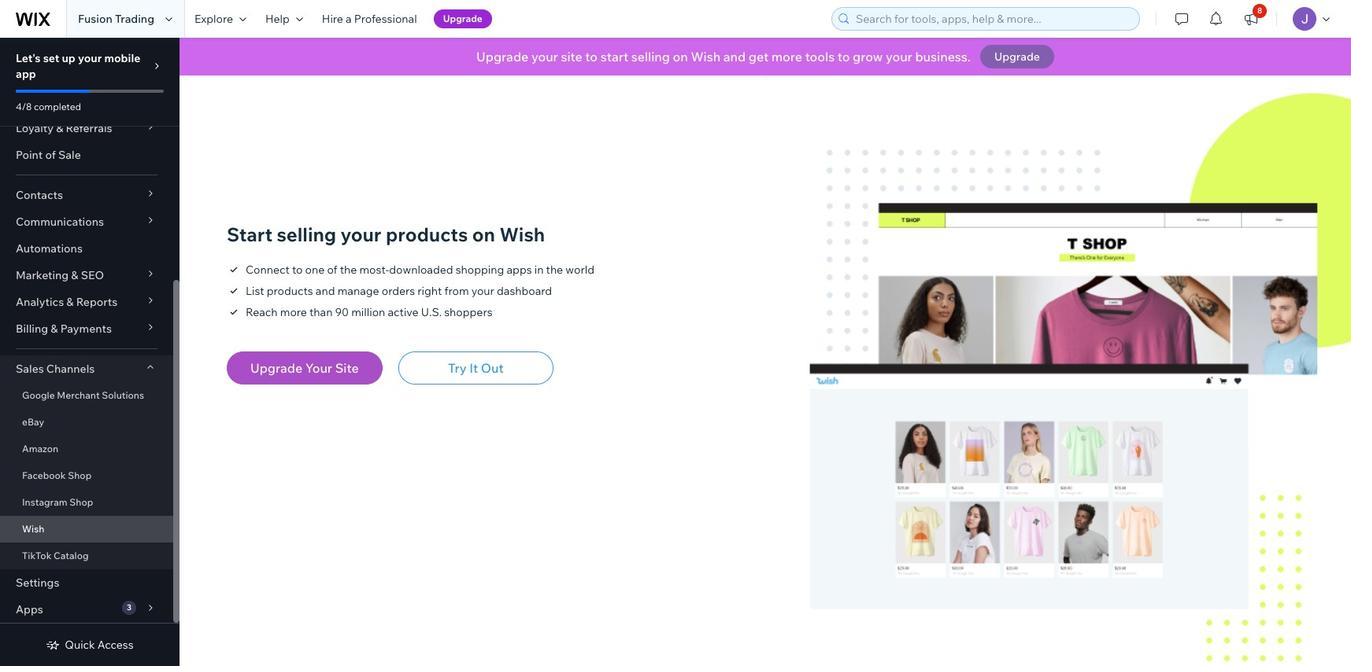 Task type: describe. For each thing, give the bounding box(es) containing it.
of inside sidebar element
[[45, 148, 56, 162]]

up
[[62, 51, 75, 65]]

90
[[335, 306, 349, 320]]

contacts button
[[0, 182, 173, 209]]

0 vertical spatial wish
[[691, 49, 721, 65]]

ebay
[[22, 417, 44, 428]]

tiktok catalog
[[22, 550, 89, 562]]

1 the from the left
[[340, 263, 357, 277]]

communications
[[16, 215, 104, 229]]

1 horizontal spatial on
[[673, 49, 688, 65]]

sales channels
[[16, 362, 95, 376]]

3
[[127, 603, 132, 613]]

marketing & seo
[[16, 269, 104, 283]]

mobile
[[104, 51, 140, 65]]

products inside connect to one of the most-downloaded shopping apps in the world list products and manage orders right from your dashboard reach more than 90 million active u.s. shoppers
[[267, 284, 313, 298]]

loyalty & referrals
[[16, 121, 112, 135]]

& for billing
[[51, 322, 58, 336]]

try it out
[[448, 360, 504, 376]]

payments
[[60, 322, 112, 336]]

facebook shop
[[22, 470, 92, 482]]

1 horizontal spatial selling
[[631, 49, 670, 65]]

tools
[[805, 49, 835, 65]]

facebook shop link
[[0, 463, 173, 490]]

active
[[388, 306, 419, 320]]

4/8 completed
[[16, 101, 81, 113]]

your up most-
[[341, 223, 382, 247]]

1 horizontal spatial products
[[386, 223, 468, 247]]

quick access
[[65, 639, 134, 653]]

let's set up your mobile app
[[16, 51, 140, 81]]

site
[[561, 49, 583, 65]]

amazon link
[[0, 436, 173, 463]]

fusion trading
[[78, 12, 154, 26]]

it
[[469, 360, 478, 376]]

sales
[[16, 362, 44, 376]]

channels
[[46, 362, 95, 376]]

facebook
[[22, 470, 66, 482]]

2 horizontal spatial to
[[838, 49, 850, 65]]

apps
[[507, 263, 532, 277]]

point
[[16, 148, 43, 162]]

your inside connect to one of the most-downloaded shopping apps in the world list products and manage orders right from your dashboard reach more than 90 million active u.s. shoppers
[[471, 284, 494, 298]]

your
[[305, 360, 332, 376]]

downloaded
[[389, 263, 453, 277]]

quick
[[65, 639, 95, 653]]

upgrade your site button
[[227, 352, 382, 385]]

loyalty
[[16, 121, 54, 135]]

help button
[[256, 0, 312, 38]]

in
[[534, 263, 544, 277]]

& for loyalty
[[56, 121, 63, 135]]

u.s.
[[421, 306, 442, 320]]

and inside connect to one of the most-downloaded shopping apps in the world list products and manage orders right from your dashboard reach more than 90 million active u.s. shoppers
[[316, 284, 335, 298]]

to inside connect to one of the most-downloaded shopping apps in the world list products and manage orders right from your dashboard reach more than 90 million active u.s. shoppers
[[292, 263, 303, 277]]

wish link
[[0, 517, 173, 543]]

billing & payments
[[16, 322, 112, 336]]

let's
[[16, 51, 41, 65]]

instagram shop link
[[0, 490, 173, 517]]

point of sale
[[16, 148, 81, 162]]

0 horizontal spatial on
[[472, 223, 495, 247]]

shoppers
[[444, 306, 493, 320]]

1 horizontal spatial more
[[771, 49, 802, 65]]

reports
[[76, 295, 117, 309]]

& for marketing
[[71, 269, 78, 283]]

your right grow
[[886, 49, 912, 65]]

access
[[97, 639, 134, 653]]

business.
[[915, 49, 971, 65]]

1 vertical spatial selling
[[277, 223, 336, 247]]

automations link
[[0, 235, 173, 262]]

manage
[[338, 284, 379, 298]]

try
[[448, 360, 467, 376]]

tiktok
[[22, 550, 51, 562]]

merchant
[[57, 390, 100, 402]]

loyalty & referrals button
[[0, 115, 173, 142]]

4/8
[[16, 101, 32, 113]]

from
[[445, 284, 469, 298]]

upgrade left site
[[476, 49, 529, 65]]

analytics
[[16, 295, 64, 309]]

instagram shop
[[22, 497, 93, 509]]

billing
[[16, 322, 48, 336]]

quick access button
[[46, 639, 134, 653]]

start
[[601, 49, 628, 65]]

more inside connect to one of the most-downloaded shopping apps in the world list products and manage orders right from your dashboard reach more than 90 million active u.s. shoppers
[[280, 306, 307, 320]]

8 button
[[1234, 0, 1269, 38]]

upgrade left your
[[250, 360, 303, 376]]



Task type: vqa. For each thing, say whether or not it's contained in the screenshot.
Free to install
no



Task type: locate. For each thing, give the bounding box(es) containing it.
sidebar element
[[0, 0, 180, 667]]

wish inside sidebar element
[[22, 524, 44, 535]]

a
[[346, 12, 352, 26]]

wish up apps
[[500, 223, 545, 247]]

1 vertical spatial and
[[316, 284, 335, 298]]

get
[[749, 49, 769, 65]]

& left the reports
[[66, 295, 74, 309]]

of inside connect to one of the most-downloaded shopping apps in the world list products and manage orders right from your dashboard reach more than 90 million active u.s. shoppers
[[327, 263, 337, 277]]

Search for tools, apps, help & more... field
[[851, 8, 1135, 30]]

on
[[673, 49, 688, 65], [472, 223, 495, 247]]

your left site
[[531, 49, 558, 65]]

orders
[[382, 284, 415, 298]]

set
[[43, 51, 59, 65]]

0 vertical spatial selling
[[631, 49, 670, 65]]

selling right start
[[631, 49, 670, 65]]

0 vertical spatial more
[[771, 49, 802, 65]]

reach
[[246, 306, 278, 320]]

upgrade down search for tools, apps, help & more... field
[[995, 50, 1040, 64]]

0 vertical spatial of
[[45, 148, 56, 162]]

explore
[[195, 12, 233, 26]]

1 horizontal spatial and
[[724, 49, 746, 65]]

right
[[418, 284, 442, 298]]

1 vertical spatial products
[[267, 284, 313, 298]]

to left the one
[[292, 263, 303, 277]]

0 horizontal spatial selling
[[277, 223, 336, 247]]

and left 'get'
[[724, 49, 746, 65]]

point of sale link
[[0, 142, 173, 169]]

shop for instagram shop
[[70, 497, 93, 509]]

try it out button
[[398, 352, 554, 385]]

hire a professional link
[[312, 0, 427, 38]]

upgrade your site
[[250, 360, 359, 376]]

0 vertical spatial shop
[[68, 470, 92, 482]]

fusion
[[78, 12, 112, 26]]

2 the from the left
[[546, 263, 563, 277]]

start
[[227, 223, 273, 247]]

& inside loyalty & referrals dropdown button
[[56, 121, 63, 135]]

out
[[481, 360, 504, 376]]

google merchant solutions link
[[0, 383, 173, 409]]

grow
[[853, 49, 883, 65]]

google
[[22, 390, 55, 402]]

google merchant solutions
[[22, 390, 144, 402]]

of left sale
[[45, 148, 56, 162]]

1 horizontal spatial upgrade button
[[980, 45, 1054, 69]]

one
[[305, 263, 325, 277]]

&
[[56, 121, 63, 135], [71, 269, 78, 283], [66, 295, 74, 309], [51, 322, 58, 336]]

catalog
[[54, 550, 89, 562]]

upgrade right professional
[[443, 13, 483, 24]]

seo
[[81, 269, 104, 283]]

the right in
[[546, 263, 563, 277]]

million
[[351, 306, 385, 320]]

hire
[[322, 12, 343, 26]]

communications button
[[0, 209, 173, 235]]

help
[[265, 12, 290, 26]]

ebay link
[[0, 409, 173, 436]]

upgrade button right professional
[[434, 9, 492, 28]]

start selling your products on wish
[[227, 223, 545, 247]]

0 horizontal spatial more
[[280, 306, 307, 320]]

and up than
[[316, 284, 335, 298]]

0 horizontal spatial the
[[340, 263, 357, 277]]

analytics & reports
[[16, 295, 117, 309]]

1 vertical spatial of
[[327, 263, 337, 277]]

to right tools
[[838, 49, 850, 65]]

0 horizontal spatial wish
[[22, 524, 44, 535]]

upgrade button
[[434, 9, 492, 28], [980, 45, 1054, 69]]

on up shopping
[[472, 223, 495, 247]]

1 vertical spatial wish
[[500, 223, 545, 247]]

upgrade your site to start selling on wish and get more tools to grow your business.
[[476, 49, 971, 65]]

0 horizontal spatial upgrade button
[[434, 9, 492, 28]]

1 vertical spatial more
[[280, 306, 307, 320]]

shop
[[68, 470, 92, 482], [70, 497, 93, 509]]

professional
[[354, 12, 417, 26]]

0 horizontal spatial to
[[292, 263, 303, 277]]

selling
[[631, 49, 670, 65], [277, 223, 336, 247]]

shop down amazon "link"
[[68, 470, 92, 482]]

& inside marketing & seo dropdown button
[[71, 269, 78, 283]]

marketing & seo button
[[0, 262, 173, 289]]

shop down facebook shop link
[[70, 497, 93, 509]]

more right 'get'
[[771, 49, 802, 65]]

settings link
[[0, 570, 173, 597]]

products up downloaded
[[386, 223, 468, 247]]

more
[[771, 49, 802, 65], [280, 306, 307, 320]]

referrals
[[66, 121, 112, 135]]

1 vertical spatial on
[[472, 223, 495, 247]]

shopping
[[456, 263, 504, 277]]

list
[[246, 284, 264, 298]]

1 vertical spatial shop
[[70, 497, 93, 509]]

amazon
[[22, 443, 58, 455]]

0 vertical spatial products
[[386, 223, 468, 247]]

hire a professional
[[322, 12, 417, 26]]

sales channels button
[[0, 356, 173, 383]]

upgrade
[[443, 13, 483, 24], [476, 49, 529, 65], [995, 50, 1040, 64], [250, 360, 303, 376]]

0 vertical spatial on
[[673, 49, 688, 65]]

trading
[[115, 12, 154, 26]]

sale
[[58, 148, 81, 162]]

the up manage
[[340, 263, 357, 277]]

& down completed
[[56, 121, 63, 135]]

1 horizontal spatial to
[[585, 49, 598, 65]]

your down shopping
[[471, 284, 494, 298]]

products down connect
[[267, 284, 313, 298]]

contacts
[[16, 188, 63, 202]]

most-
[[359, 263, 389, 277]]

your inside let's set up your mobile app
[[78, 51, 102, 65]]

your right up
[[78, 51, 102, 65]]

1 horizontal spatial of
[[327, 263, 337, 277]]

1 horizontal spatial wish
[[500, 223, 545, 247]]

of right the one
[[327, 263, 337, 277]]

than
[[309, 306, 333, 320]]

wish up the tiktok
[[22, 524, 44, 535]]

world
[[566, 263, 595, 277]]

tiktok catalog link
[[0, 543, 173, 570]]

0 horizontal spatial products
[[267, 284, 313, 298]]

& left seo
[[71, 269, 78, 283]]

& inside billing & payments 'dropdown button'
[[51, 322, 58, 336]]

and
[[724, 49, 746, 65], [316, 284, 335, 298]]

settings
[[16, 576, 59, 591]]

1 vertical spatial upgrade button
[[980, 45, 1054, 69]]

marketing
[[16, 269, 69, 283]]

0 vertical spatial upgrade button
[[434, 9, 492, 28]]

automations
[[16, 242, 83, 256]]

shop for facebook shop
[[68, 470, 92, 482]]

completed
[[34, 101, 81, 113]]

0 horizontal spatial and
[[316, 284, 335, 298]]

of
[[45, 148, 56, 162], [327, 263, 337, 277]]

0 horizontal spatial of
[[45, 148, 56, 162]]

2 vertical spatial wish
[[22, 524, 44, 535]]

2 horizontal spatial wish
[[691, 49, 721, 65]]

to right site
[[585, 49, 598, 65]]

& for analytics
[[66, 295, 74, 309]]

selling up the one
[[277, 223, 336, 247]]

& inside analytics & reports popup button
[[66, 295, 74, 309]]

site
[[335, 360, 359, 376]]

connect
[[246, 263, 290, 277]]

solutions
[[102, 390, 144, 402]]

0 vertical spatial and
[[724, 49, 746, 65]]

billing & payments button
[[0, 316, 173, 343]]

upgrade button down search for tools, apps, help & more... field
[[980, 45, 1054, 69]]

more left than
[[280, 306, 307, 320]]

wish left 'get'
[[691, 49, 721, 65]]

1 horizontal spatial the
[[546, 263, 563, 277]]

the
[[340, 263, 357, 277], [546, 263, 563, 277]]

& right billing
[[51, 322, 58, 336]]

on right start
[[673, 49, 688, 65]]

8
[[1258, 6, 1262, 16]]



